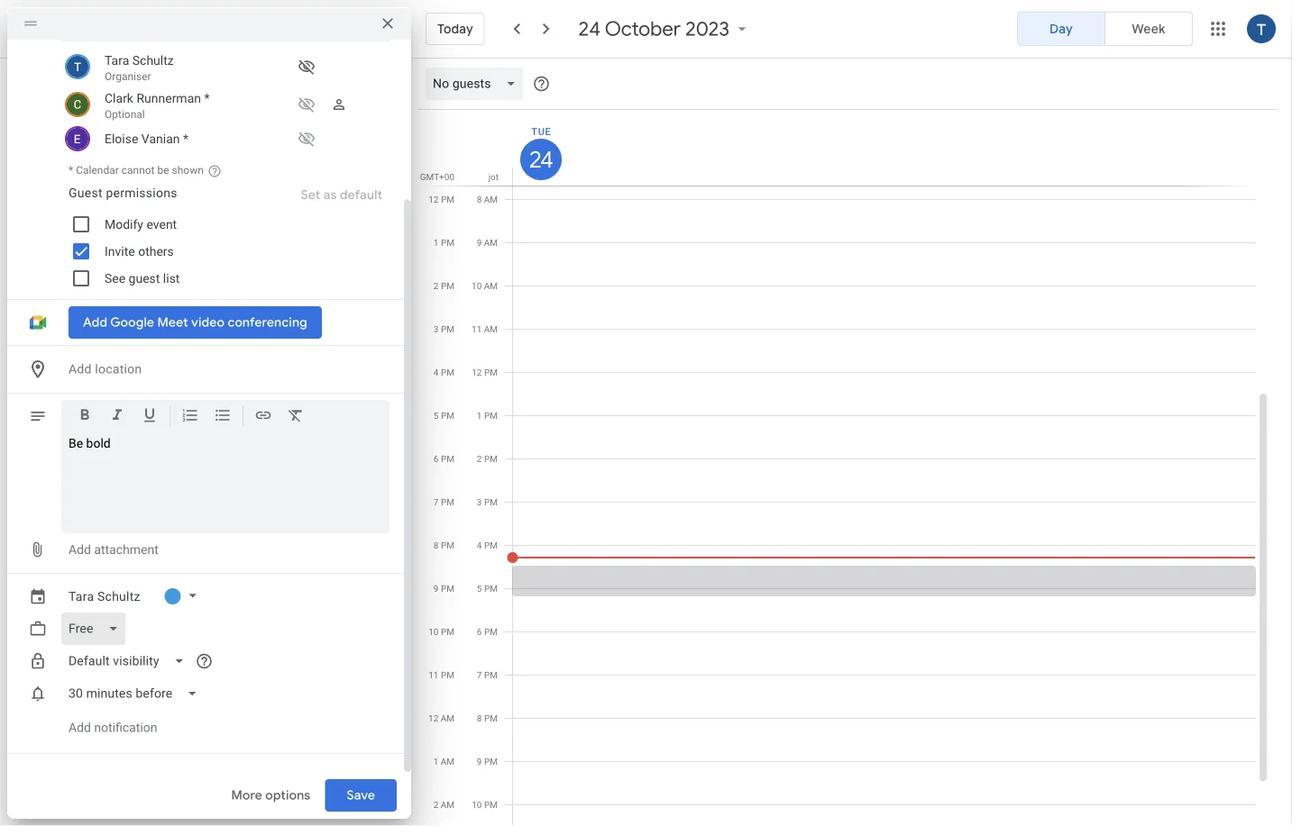 Task type: describe. For each thing, give the bounding box(es) containing it.
eloise
[[105, 131, 138, 146]]

0 horizontal spatial 5 pm
[[434, 410, 454, 421]]

modify
[[105, 217, 143, 232]]

24 october 2023 button
[[571, 16, 758, 41]]

1 vertical spatial 6 pm
[[477, 627, 498, 637]]

1 horizontal spatial 2 pm
[[477, 454, 498, 464]]

1 vertical spatial 10
[[428, 627, 439, 637]]

bold image
[[76, 407, 94, 428]]

am for 12 am
[[441, 713, 454, 724]]

tara schultz, organiser tree item
[[61, 49, 389, 87]]

am for 9 am
[[484, 237, 498, 248]]

24 inside tue 24
[[529, 146, 551, 174]]

add location
[[69, 362, 142, 377]]

1 vertical spatial 10 pm
[[472, 800, 498, 811]]

1 horizontal spatial 1 pm
[[477, 410, 498, 421]]

11 am
[[472, 324, 498, 334]]

0 vertical spatial 1 pm
[[434, 237, 454, 248]]

0 vertical spatial 12
[[428, 194, 439, 205]]

add attachment
[[69, 543, 159, 557]]

1 am
[[433, 756, 454, 767]]

0 horizontal spatial 4
[[434, 367, 439, 378]]

0 horizontal spatial 2 pm
[[434, 280, 454, 291]]

1 horizontal spatial 4 pm
[[477, 540, 498, 551]]

9 am
[[477, 237, 498, 248]]

event
[[146, 217, 177, 232]]

1 vertical spatial 2
[[477, 454, 482, 464]]

0 vertical spatial 3
[[434, 324, 439, 334]]

Week radio
[[1104, 12, 1193, 46]]

day
[[1049, 21, 1073, 37]]

am for 8 am
[[484, 194, 498, 205]]

2023
[[686, 16, 730, 41]]

12 am
[[428, 713, 454, 724]]

0 vertical spatial 7 pm
[[434, 497, 454, 508]]

24 october 2023
[[579, 16, 730, 41]]

formatting options toolbar
[[61, 400, 389, 439]]

tara for tara schultz organiser
[[105, 53, 129, 68]]

0 vertical spatial 3 pm
[[434, 324, 454, 334]]

shown
[[172, 164, 204, 176]]

1 vertical spatial 12
[[472, 367, 482, 378]]

0 vertical spatial 10
[[472, 280, 482, 291]]

schultz for tara schultz organiser
[[132, 53, 174, 68]]

invite others
[[105, 244, 174, 259]]

runnerman
[[137, 91, 201, 105]]

1 horizontal spatial 5
[[477, 583, 482, 594]]

clark runnerman * optional
[[105, 91, 210, 121]]

permissions
[[106, 185, 177, 200]]

see
[[105, 271, 125, 286]]

schultz for tara schultz
[[97, 589, 140, 604]]

1 horizontal spatial 3
[[477, 497, 482, 508]]

notification
[[94, 721, 157, 736]]

tue 24
[[529, 126, 551, 174]]

11 pm
[[428, 670, 454, 681]]

am for 11 am
[[484, 324, 498, 334]]

1 vertical spatial 4
[[477, 540, 482, 551]]

insert link image
[[254, 407, 272, 428]]

clark runnerman, optional tree item
[[61, 87, 389, 124]]

vanian
[[141, 131, 180, 146]]

guests invited to this event. tree
[[61, 49, 389, 153]]

organiser
[[105, 70, 151, 83]]

* for eloise vanian *
[[183, 131, 188, 146]]

add notification button
[[61, 707, 164, 750]]

0 horizontal spatial 9 pm
[[434, 583, 454, 594]]

24 grid
[[418, 110, 1270, 827]]

show schedule of eloise vanian image
[[292, 124, 321, 153]]

2 vertical spatial 8
[[477, 713, 482, 724]]

today button
[[426, 7, 485, 50]]

0 horizontal spatial 6 pm
[[434, 454, 454, 464]]

tara schultz organiser
[[105, 53, 174, 83]]

Description text field
[[69, 436, 382, 527]]

1 vertical spatial 5 pm
[[477, 583, 498, 594]]

2 vertical spatial 10
[[472, 800, 482, 811]]

remove formatting image
[[287, 407, 305, 428]]

clark
[[105, 91, 133, 105]]

0 vertical spatial 8
[[477, 194, 482, 205]]



Task type: vqa. For each thing, say whether or not it's contained in the screenshot.
the right "8 PM"
yes



Task type: locate. For each thing, give the bounding box(es) containing it.
italic image
[[108, 407, 126, 428]]

* inside eloise vanian tree item
[[183, 131, 188, 146]]

show schedule of clark runnerman image
[[292, 90, 321, 119]]

1 left 9 am
[[434, 237, 439, 248]]

1 vertical spatial 5
[[477, 583, 482, 594]]

* inside the clark runnerman * optional
[[204, 91, 210, 105]]

week
[[1132, 21, 1165, 37]]

1 down 12 am
[[433, 756, 438, 767]]

0 horizontal spatial 24
[[529, 146, 551, 174]]

1 horizontal spatial 7
[[477, 670, 482, 681]]

10
[[472, 280, 482, 291], [428, 627, 439, 637], [472, 800, 482, 811]]

9 pm right 1 am on the left
[[477, 756, 498, 767]]

2 add from the top
[[69, 543, 91, 557]]

0 vertical spatial tara
[[105, 53, 129, 68]]

1 horizontal spatial 5 pm
[[477, 583, 498, 594]]

1 vertical spatial 9 pm
[[477, 756, 498, 767]]

tara
[[105, 53, 129, 68], [69, 589, 94, 604]]

0 vertical spatial 2 pm
[[434, 280, 454, 291]]

1 horizontal spatial 7 pm
[[477, 670, 498, 681]]

0 vertical spatial 5 pm
[[434, 410, 454, 421]]

3 add from the top
[[69, 721, 91, 736]]

1 horizontal spatial tara
[[105, 53, 129, 68]]

3 pm
[[434, 324, 454, 334], [477, 497, 498, 508]]

7
[[434, 497, 439, 508], [477, 670, 482, 681]]

add
[[69, 362, 92, 377], [69, 543, 91, 557], [69, 721, 91, 736]]

1 vertical spatial 3 pm
[[477, 497, 498, 508]]

10 pm up "11 pm"
[[428, 627, 454, 637]]

am up 1 am on the left
[[441, 713, 454, 724]]

0 horizontal spatial 1 pm
[[434, 237, 454, 248]]

0 vertical spatial 9 pm
[[434, 583, 454, 594]]

1 pm
[[434, 237, 454, 248], [477, 410, 498, 421]]

underline image
[[141, 407, 159, 428]]

optional
[[105, 108, 145, 121]]

1 horizontal spatial 9 pm
[[477, 756, 498, 767]]

12 pm down "11 am" in the left top of the page
[[472, 367, 498, 378]]

1 vertical spatial 7 pm
[[477, 670, 498, 681]]

see guest list
[[105, 271, 180, 286]]

0 horizontal spatial 4 pm
[[434, 367, 454, 378]]

10 up "11 am" in the left top of the page
[[472, 280, 482, 291]]

0 vertical spatial schultz
[[132, 53, 174, 68]]

am down 1 am on the left
[[441, 800, 454, 811]]

*
[[204, 91, 210, 105], [183, 131, 188, 146], [69, 164, 73, 176]]

* for clark runnerman * optional
[[204, 91, 210, 105]]

0 horizontal spatial 7
[[434, 497, 439, 508]]

others
[[138, 244, 174, 259]]

0 horizontal spatial *
[[69, 164, 73, 176]]

1 vertical spatial 6
[[477, 627, 482, 637]]

24 column header
[[512, 110, 1256, 186]]

0 horizontal spatial 6
[[434, 454, 439, 464]]

pm
[[441, 194, 454, 205], [441, 237, 454, 248], [441, 280, 454, 291], [441, 324, 454, 334], [441, 367, 454, 378], [484, 367, 498, 378], [441, 410, 454, 421], [484, 410, 498, 421], [441, 454, 454, 464], [484, 454, 498, 464], [441, 497, 454, 508], [484, 497, 498, 508], [441, 540, 454, 551], [484, 540, 498, 551], [441, 583, 454, 594], [484, 583, 498, 594], [441, 627, 454, 637], [484, 627, 498, 637], [441, 670, 454, 681], [484, 670, 498, 681], [484, 713, 498, 724], [484, 756, 498, 767], [484, 800, 498, 811]]

add attachment button
[[61, 534, 166, 566]]

am for 10 am
[[484, 280, 498, 291]]

1 horizontal spatial 3 pm
[[477, 497, 498, 508]]

12 down gmt+00
[[428, 194, 439, 205]]

0 horizontal spatial 8 pm
[[434, 540, 454, 551]]

add inside dropdown button
[[69, 362, 92, 377]]

add location button
[[61, 353, 389, 386]]

schultz inside tara schultz organiser
[[132, 53, 174, 68]]

tara schultz
[[69, 589, 140, 604]]

am down 10 am
[[484, 324, 498, 334]]

0 vertical spatial 2
[[434, 280, 439, 291]]

1 vertical spatial 3
[[477, 497, 482, 508]]

9 pm
[[434, 583, 454, 594], [477, 756, 498, 767]]

24 down tue
[[529, 146, 551, 174]]

tue
[[531, 126, 551, 137]]

10 right the 2 am
[[472, 800, 482, 811]]

24 left october
[[579, 16, 601, 41]]

0 vertical spatial 10 pm
[[428, 627, 454, 637]]

1 horizontal spatial 8 pm
[[477, 713, 498, 724]]

12 down "11 am" in the left top of the page
[[472, 367, 482, 378]]

2 vertical spatial 12
[[428, 713, 438, 724]]

7 pm
[[434, 497, 454, 508], [477, 670, 498, 681]]

2 vertical spatial 1
[[433, 756, 438, 767]]

9 up 10 am
[[477, 237, 482, 248]]

1 horizontal spatial 6 pm
[[477, 627, 498, 637]]

0 horizontal spatial tara
[[69, 589, 94, 604]]

tuesday, 24 october, today element
[[520, 139, 562, 180]]

numbered list image
[[181, 407, 199, 428]]

0 vertical spatial 9
[[477, 237, 482, 248]]

am down 9 am
[[484, 280, 498, 291]]

invite
[[105, 244, 135, 259]]

9 right 1 am on the left
[[477, 756, 482, 767]]

attachment
[[94, 543, 159, 557]]

bold
[[86, 436, 111, 451]]

1 horizontal spatial 24
[[579, 16, 601, 41]]

None field
[[426, 68, 531, 100], [61, 613, 133, 646], [61, 646, 199, 678], [61, 678, 212, 710], [426, 68, 531, 100], [61, 613, 133, 646], [61, 646, 199, 678], [61, 678, 212, 710]]

today
[[437, 21, 473, 37]]

0 horizontal spatial 11
[[428, 670, 439, 681]]

add notification
[[69, 721, 157, 736]]

* right vanian
[[183, 131, 188, 146]]

1 add from the top
[[69, 362, 92, 377]]

12
[[428, 194, 439, 205], [472, 367, 482, 378], [428, 713, 438, 724]]

1 pm left 9 am
[[434, 237, 454, 248]]

11 for 11 pm
[[428, 670, 439, 681]]

* calendar cannot be shown
[[69, 164, 204, 176]]

gmt+00
[[420, 171, 454, 182]]

schultz down 'add attachment' button
[[97, 589, 140, 604]]

0 vertical spatial 1
[[434, 237, 439, 248]]

0 horizontal spatial 3 pm
[[434, 324, 454, 334]]

1 horizontal spatial 4
[[477, 540, 482, 551]]

1 vertical spatial 8
[[434, 540, 439, 551]]

6
[[434, 454, 439, 464], [477, 627, 482, 637]]

1 pm down "11 am" in the left top of the page
[[477, 410, 498, 421]]

11 for 11 am
[[472, 324, 482, 334]]

add left location
[[69, 362, 92, 377]]

1 vertical spatial 8 pm
[[477, 713, 498, 724]]

2 vertical spatial add
[[69, 721, 91, 736]]

calendar
[[76, 164, 119, 176]]

0 vertical spatial 12 pm
[[428, 194, 454, 205]]

group
[[61, 179, 389, 292]]

am
[[484, 194, 498, 205], [484, 237, 498, 248], [484, 280, 498, 291], [484, 324, 498, 334], [441, 713, 454, 724], [441, 756, 454, 767], [441, 800, 454, 811]]

add left attachment
[[69, 543, 91, 557]]

2 pm
[[434, 280, 454, 291], [477, 454, 498, 464]]

0 vertical spatial 6
[[434, 454, 439, 464]]

bulleted list image
[[214, 407, 232, 428]]

0 horizontal spatial 5
[[434, 410, 439, 421]]

1 horizontal spatial 11
[[472, 324, 482, 334]]

option group containing day
[[1017, 12, 1193, 46]]

1 vertical spatial 1 pm
[[477, 410, 498, 421]]

am for 2 am
[[441, 800, 454, 811]]

1 vertical spatial schultz
[[97, 589, 140, 604]]

list
[[163, 271, 180, 286]]

Day radio
[[1017, 12, 1105, 46]]

be bold
[[69, 436, 111, 451]]

1 horizontal spatial 12 pm
[[472, 367, 498, 378]]

location
[[95, 362, 142, 377]]

2 vertical spatial 9
[[477, 756, 482, 767]]

8 am
[[477, 194, 498, 205]]

tara inside tara schultz organiser
[[105, 53, 129, 68]]

add for add attachment
[[69, 543, 91, 557]]

0 horizontal spatial 7 pm
[[434, 497, 454, 508]]

am up the 2 am
[[441, 756, 454, 767]]

9 pm up "11 pm"
[[434, 583, 454, 594]]

1 down "11 am" in the left top of the page
[[477, 410, 482, 421]]

1 vertical spatial 11
[[428, 670, 439, 681]]

5 pm
[[434, 410, 454, 421], [477, 583, 498, 594]]

0 vertical spatial *
[[204, 91, 210, 105]]

9 up "11 pm"
[[434, 583, 439, 594]]

1 vertical spatial 9
[[434, 583, 439, 594]]

2 vertical spatial 2
[[433, 800, 438, 811]]

0 vertical spatial add
[[69, 362, 92, 377]]

1
[[434, 237, 439, 248], [477, 410, 482, 421], [433, 756, 438, 767]]

2 vertical spatial *
[[69, 164, 73, 176]]

1 vertical spatial *
[[183, 131, 188, 146]]

1 vertical spatial tara
[[69, 589, 94, 604]]

am for 1 am
[[441, 756, 454, 767]]

10 pm right the 2 am
[[472, 800, 498, 811]]

11 up 12 am
[[428, 670, 439, 681]]

12 pm
[[428, 194, 454, 205], [472, 367, 498, 378]]

tara for tara schultz
[[69, 589, 94, 604]]

1 vertical spatial 1
[[477, 410, 482, 421]]

12 down "11 pm"
[[428, 713, 438, 724]]

0 vertical spatial 7
[[434, 497, 439, 508]]

11
[[472, 324, 482, 334], [428, 670, 439, 681]]

1 vertical spatial add
[[69, 543, 91, 557]]

0 vertical spatial 24
[[579, 16, 601, 41]]

0 vertical spatial 8 pm
[[434, 540, 454, 551]]

10 am
[[472, 280, 498, 291]]

eloise vanian *
[[105, 131, 188, 146]]

am down jot
[[484, 194, 498, 205]]

eloise vanian tree item
[[61, 124, 389, 153]]

* down 'tara schultz, organiser' tree item
[[204, 91, 210, 105]]

8
[[477, 194, 482, 205], [434, 540, 439, 551], [477, 713, 482, 724]]

option group
[[1017, 12, 1193, 46]]

4
[[434, 367, 439, 378], [477, 540, 482, 551]]

am down 8 am on the left of the page
[[484, 237, 498, 248]]

0 horizontal spatial 10 pm
[[428, 627, 454, 637]]

add for add location
[[69, 362, 92, 377]]

add left notification
[[69, 721, 91, 736]]

9
[[477, 237, 482, 248], [434, 583, 439, 594], [477, 756, 482, 767]]

11 down 10 am
[[472, 324, 482, 334]]

1 vertical spatial 7
[[477, 670, 482, 681]]

1 horizontal spatial *
[[183, 131, 188, 146]]

* left calendar
[[69, 164, 73, 176]]

be
[[157, 164, 169, 176]]

2
[[434, 280, 439, 291], [477, 454, 482, 464], [433, 800, 438, 811]]

0 vertical spatial 5
[[434, 410, 439, 421]]

2 am
[[433, 800, 454, 811]]

0 vertical spatial 4
[[434, 367, 439, 378]]

1 vertical spatial 4 pm
[[477, 540, 498, 551]]

5
[[434, 410, 439, 421], [477, 583, 482, 594]]

1 vertical spatial 12 pm
[[472, 367, 498, 378]]

10 up "11 pm"
[[428, 627, 439, 637]]

8 pm
[[434, 540, 454, 551], [477, 713, 498, 724]]

0 horizontal spatial 3
[[434, 324, 439, 334]]

3
[[434, 324, 439, 334], [477, 497, 482, 508]]

0 vertical spatial 11
[[472, 324, 482, 334]]

tara up organiser
[[105, 53, 129, 68]]

24
[[579, 16, 601, 41], [529, 146, 551, 174]]

0 vertical spatial 6 pm
[[434, 454, 454, 464]]

6 pm
[[434, 454, 454, 464], [477, 627, 498, 637]]

jot
[[488, 171, 499, 182]]

group containing guest permissions
[[61, 179, 389, 292]]

0 horizontal spatial 12 pm
[[428, 194, 454, 205]]

10 pm
[[428, 627, 454, 637], [472, 800, 498, 811]]

guest permissions
[[69, 185, 177, 200]]

schultz up organiser
[[132, 53, 174, 68]]

modify event
[[105, 217, 177, 232]]

0 vertical spatial 4 pm
[[434, 367, 454, 378]]

1 vertical spatial 24
[[529, 146, 551, 174]]

guest
[[69, 185, 103, 200]]

cannot
[[121, 164, 155, 176]]

be
[[69, 436, 83, 451]]

guest
[[129, 271, 160, 286]]

1 vertical spatial 2 pm
[[477, 454, 498, 464]]

tara down 'add attachment' button
[[69, 589, 94, 604]]

12 pm down gmt+00
[[428, 194, 454, 205]]

1 horizontal spatial 6
[[477, 627, 482, 637]]

4 pm
[[434, 367, 454, 378], [477, 540, 498, 551]]

add for add notification
[[69, 721, 91, 736]]

october
[[605, 16, 681, 41]]

schultz
[[132, 53, 174, 68], [97, 589, 140, 604]]

2 horizontal spatial *
[[204, 91, 210, 105]]

1 horizontal spatial 10 pm
[[472, 800, 498, 811]]



